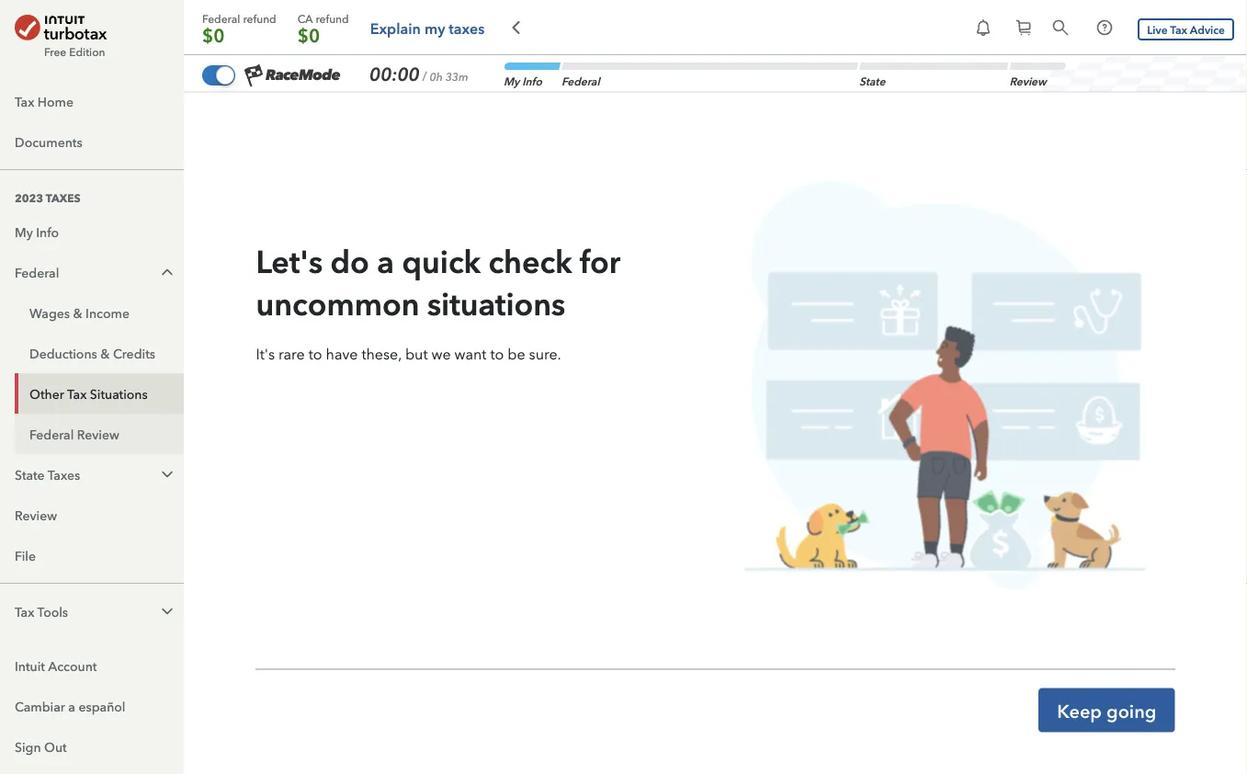 Task type: locate. For each thing, give the bounding box(es) containing it.
other tax situations
[[29, 385, 148, 402]]

0 vertical spatial &
[[73, 304, 82, 321]]

my down toggle refund list image
[[503, 74, 522, 88]]

taxes right 2023
[[46, 191, 80, 205]]

2 refund from the left
[[316, 11, 349, 26]]

0 horizontal spatial to
[[309, 346, 322, 363]]

0 horizontal spatial my info
[[15, 223, 59, 240]]

2023 taxes
[[15, 191, 80, 205]]

$ up racemode
[[298, 23, 309, 47]]

review down other tax situations link
[[77, 425, 119, 442]]

1 horizontal spatial refund
[[316, 11, 349, 26]]

3 left the do
[[309, 262, 320, 286]]

to left be
[[490, 346, 504, 363]]

3 right checkered flag icon
[[309, 78, 320, 102]]

1 horizontal spatial state
[[859, 74, 888, 88]]

account
[[48, 657, 97, 674]]

live tax advice button
[[1138, 18, 1235, 40]]

refund for federal refund $ 0 1 2 3 4 5 6 7 8 9 0 1 2 3 4 5 6 7 8 9
[[243, 11, 277, 26]]

advice
[[1190, 22, 1226, 37]]

1
[[213, 41, 225, 65], [309, 41, 320, 65], [213, 225, 225, 249], [309, 225, 320, 249]]

0 horizontal spatial a
[[68, 697, 75, 714]]

price preview image
[[1015, 18, 1034, 37]]

it's rare to have these, but we want to be sure. element
[[256, 346, 562, 363]]

my
[[503, 74, 522, 88], [15, 223, 33, 240]]

1 refund from the left
[[243, 11, 277, 26]]

0 horizontal spatial info
[[36, 223, 59, 240]]

1 vertical spatial my
[[15, 223, 33, 240]]

a left español
[[68, 697, 75, 714]]

review up file
[[15, 506, 57, 523]]

0 horizontal spatial &
[[73, 304, 82, 321]]

&
[[73, 304, 82, 321], [100, 344, 110, 362]]

my
[[425, 17, 445, 37]]

refund inside federal refund $ 0 1 2 3 4 5 6 7 8 9 0 1 2 3 4 5 6 7 8 9
[[243, 11, 277, 26]]

tools
[[37, 603, 68, 620]]

7 down race mode toggle switch option on the left top of page
[[213, 151, 225, 176]]

my down 2023
[[15, 223, 33, 240]]

1 horizontal spatial my info
[[503, 74, 545, 88]]

info down '2023 taxes'
[[36, 223, 59, 240]]

deductions & credits link
[[15, 333, 184, 373]]

3 left checkered flag icon
[[213, 78, 225, 102]]

federal review link
[[15, 414, 184, 454]]

1 vertical spatial info
[[36, 223, 59, 240]]

other
[[29, 385, 64, 402]]

for
[[580, 243, 621, 280]]

review down price preview image
[[1009, 74, 1050, 88]]

my info link
[[0, 212, 184, 252]]

sign
[[15, 738, 41, 755]]

1 vertical spatial my info
[[15, 223, 59, 240]]

it's
[[256, 346, 275, 363]]

keep going
[[1058, 700, 1157, 722]]

federal inside dropdown button
[[15, 264, 59, 281]]

rare
[[279, 346, 305, 363]]

2
[[213, 59, 225, 84], [309, 59, 320, 84], [213, 243, 225, 268], [309, 243, 320, 268]]

7 left it's
[[213, 335, 225, 359]]

4 down race mode toggle switch option on the left top of page
[[213, 96, 225, 120]]

tax right other
[[67, 385, 87, 402]]

00:00 / 0h 33m
[[370, 63, 468, 86]]

1 vertical spatial taxes
[[46, 191, 80, 205]]

my info down 2023
[[15, 223, 59, 240]]

documents link
[[0, 121, 184, 162]]

2 horizontal spatial review
[[1009, 74, 1050, 88]]

racemode
[[266, 66, 340, 84]]

1 vertical spatial &
[[100, 344, 110, 362]]

tax right live
[[1171, 22, 1188, 37]]

$ for federal refund $ 0 1 2 3 4 5 6 7 8 9 0 1 2 3 4 5 6 7 8 9
[[202, 23, 213, 47]]

to right 'rare'
[[309, 346, 322, 363]]

cambiar a español
[[15, 697, 125, 714]]

4
[[213, 96, 225, 120], [309, 96, 320, 120], [213, 280, 225, 304], [309, 280, 320, 304]]

tax left home
[[15, 92, 34, 109]]

state
[[859, 74, 888, 88], [15, 466, 45, 483]]

1 $ from the left
[[202, 23, 213, 47]]

$ for ca refund $ 0 1 2 3 4 5 6 7 8 9 0 1 2 3 4 5 6 7 8 9
[[298, 23, 309, 47]]

explain
[[370, 17, 421, 37]]

have
[[326, 346, 358, 363]]

check
[[489, 243, 572, 280]]

my info down toggle refund list image
[[503, 74, 545, 88]]

/
[[423, 67, 427, 84]]

1 horizontal spatial $
[[298, 23, 309, 47]]

other tax situations link
[[15, 373, 184, 414]]

we
[[432, 346, 451, 363]]

0h
[[430, 70, 443, 84]]

intuit account link
[[0, 645, 184, 686]]

refund inside ca refund $ 0 1 2 3 4 5 6 7 8 9 0 1 2 3 4 5 6 7 8 9
[[316, 11, 349, 26]]

tax inside button
[[1171, 22, 1188, 37]]

refund right 'ca'
[[316, 11, 349, 26]]

let's do a quick check for uncommon situations
[[256, 243, 629, 323]]

$ inside ca refund $ 0 1 2 3 4 5 6 7 8 9 0 1 2 3 4 5 6 7 8 9
[[298, 23, 309, 47]]

info down toggle refund list image
[[522, 74, 545, 88]]

0 horizontal spatial my
[[15, 223, 33, 240]]

review
[[1009, 74, 1050, 88], [77, 425, 119, 442], [15, 506, 57, 523]]

keep
[[1058, 700, 1102, 722]]

0 horizontal spatial state
[[15, 466, 45, 483]]

5
[[213, 114, 225, 139], [309, 114, 320, 139], [213, 298, 225, 323], [309, 298, 320, 323]]

1 vertical spatial review
[[77, 425, 119, 442]]

& left credits
[[100, 344, 110, 362]]

my info inside 2023 taxes element
[[15, 223, 59, 240]]

1 to from the left
[[309, 346, 322, 363]]

1 horizontal spatial a
[[377, 243, 394, 280]]

1 horizontal spatial taxes
[[449, 17, 485, 37]]

a
[[377, 243, 394, 280], [68, 697, 75, 714]]

do
[[331, 243, 369, 280]]

taxes
[[48, 466, 80, 483]]

state inside dropdown button
[[15, 466, 45, 483]]

33m
[[446, 70, 468, 84]]

info
[[522, 74, 545, 88], [36, 223, 59, 240]]

2 left the do
[[309, 243, 320, 268]]

0 vertical spatial a
[[377, 243, 394, 280]]

& right wages
[[73, 304, 82, 321]]

1 left let's on the top of page
[[213, 225, 225, 249]]

taxes right my
[[449, 17, 485, 37]]

quick
[[402, 243, 481, 280]]

tax
[[1171, 22, 1188, 37], [15, 92, 34, 109], [67, 385, 87, 402], [15, 603, 34, 620]]

0 vertical spatial my
[[503, 74, 522, 88]]

tax tools
[[15, 603, 68, 620]]

sign out
[[15, 738, 67, 755]]

live
[[1148, 22, 1168, 37]]

to
[[309, 346, 322, 363], [490, 346, 504, 363]]

1 horizontal spatial to
[[490, 346, 504, 363]]

explain my taxes
[[370, 17, 485, 37]]

refund for ca refund $ 0 1 2 3 4 5 6 7 8 9 0 1 2 3 4 5 6 7 8 9
[[316, 11, 349, 26]]

00:00
[[370, 63, 420, 86]]

0 vertical spatial taxes
[[449, 17, 485, 37]]

taxes
[[449, 17, 485, 37], [46, 191, 80, 205]]

2 vertical spatial review
[[15, 506, 57, 523]]

9
[[213, 188, 225, 212], [309, 188, 320, 212], [213, 372, 225, 396], [309, 372, 320, 396]]

$ up race mode toggle switch option on the left top of page
[[202, 23, 213, 47]]

1 vertical spatial a
[[68, 697, 75, 714]]

federal
[[202, 11, 240, 26], [561, 74, 603, 88], [15, 264, 59, 281], [29, 425, 74, 442]]

2 $ from the left
[[298, 23, 309, 47]]

1 horizontal spatial &
[[100, 344, 110, 362]]

refund left 'ca'
[[243, 11, 277, 26]]

cambiar a español link
[[0, 686, 184, 726]]

$ inside federal refund $ 0 1 2 3 4 5 6 7 8 9 0 1 2 3 4 5 6 7 8 9
[[202, 23, 213, 47]]

6
[[213, 133, 225, 157], [309, 133, 320, 157], [213, 317, 225, 341], [309, 317, 320, 341]]

tax left tools
[[15, 603, 34, 620]]

file
[[15, 547, 36, 564]]

refund
[[243, 11, 277, 26], [316, 11, 349, 26]]

sign out link
[[0, 726, 184, 767]]

my info
[[503, 74, 545, 88], [15, 223, 59, 240]]

live tax advice
[[1148, 22, 1226, 37]]

1 horizontal spatial info
[[522, 74, 545, 88]]

intuit account
[[15, 657, 97, 674]]

7
[[213, 151, 225, 176], [309, 151, 320, 176], [213, 335, 225, 359], [309, 335, 320, 359]]

it's rare to have these, but we want to be sure.
[[256, 346, 562, 363]]

1 vertical spatial state
[[15, 466, 45, 483]]

4 left let's on the top of page
[[213, 280, 225, 304]]

0
[[213, 23, 225, 47], [309, 23, 320, 47], [213, 206, 225, 231], [309, 206, 320, 231]]

& inside "link"
[[73, 304, 82, 321]]

a right the do
[[377, 243, 394, 280]]

español
[[79, 697, 125, 714]]

my inside 2023 taxes element
[[15, 223, 33, 240]]

3
[[213, 78, 225, 102], [309, 78, 320, 102], [213, 262, 225, 286], [309, 262, 320, 286]]

situations
[[427, 285, 566, 323]]

state for state taxes
[[15, 466, 45, 483]]

0 horizontal spatial $
[[202, 23, 213, 47]]

0 vertical spatial state
[[859, 74, 888, 88]]

8
[[213, 170, 225, 194], [309, 170, 320, 194], [213, 354, 225, 378], [309, 354, 320, 378]]

0 horizontal spatial refund
[[243, 11, 277, 26]]

keep going button
[[1039, 688, 1175, 732]]



Task type: vqa. For each thing, say whether or not it's contained in the screenshot.
00:00 / 0h 33m
yes



Task type: describe. For each thing, give the bounding box(es) containing it.
file link
[[0, 535, 184, 576]]

let's do a quick check for uncommon situations element
[[256, 243, 629, 323]]

going
[[1107, 700, 1157, 722]]

a inside let's do a quick check for uncommon situations
[[377, 243, 394, 280]]

tax inside popup button
[[15, 603, 34, 620]]

0 vertical spatial review
[[1009, 74, 1050, 88]]

1 up racemode
[[309, 41, 320, 65]]

turbotax image
[[15, 15, 107, 40]]

cambiar
[[15, 697, 65, 714]]

0 horizontal spatial taxes
[[46, 191, 80, 205]]

let's
[[256, 243, 323, 280]]

2 to from the left
[[490, 346, 504, 363]]

tax tools button
[[0, 591, 184, 632]]

federal review
[[29, 425, 119, 442]]

documents
[[15, 133, 82, 150]]

deductions & credits
[[29, 344, 155, 362]]

toggle refund list image
[[505, 17, 527, 39]]

edition
[[69, 44, 105, 59]]

& for wages
[[73, 304, 82, 321]]

search image
[[1052, 18, 1070, 37]]

1 horizontal spatial review
[[77, 425, 119, 442]]

& for deductions
[[100, 344, 110, 362]]

these,
[[362, 346, 402, 363]]

uncommon
[[256, 285, 420, 323]]

situations
[[90, 385, 148, 402]]

state taxes
[[15, 466, 80, 483]]

sure.
[[529, 346, 562, 363]]

be
[[508, 346, 526, 363]]

2 down 'ca'
[[309, 59, 320, 84]]

0 vertical spatial my info
[[503, 74, 545, 88]]

home
[[38, 92, 74, 109]]

credits
[[113, 344, 155, 362]]

info inside 2023 taxes element
[[36, 223, 59, 240]]

2 left checkered flag icon
[[213, 59, 225, 84]]

2 left let's on the top of page
[[213, 243, 225, 268]]

tax home
[[15, 92, 74, 109]]

want
[[455, 346, 487, 363]]

wages
[[29, 304, 70, 321]]

free
[[44, 44, 66, 59]]

3 left let's on the top of page
[[213, 262, 225, 286]]

wages & income link
[[15, 293, 184, 333]]

federal refund $ 0 1 2 3 4 5 6 7 8 9 0 1 2 3 4 5 6 7 8 9
[[202, 11, 279, 396]]

federal inside federal refund $ 0 1 2 3 4 5 6 7 8 9 0 1 2 3 4 5 6 7 8 9
[[202, 11, 240, 26]]

0 horizontal spatial review
[[15, 506, 57, 523]]

checkered flag icon image
[[245, 63, 263, 87]]

help image
[[1096, 18, 1115, 37]]

1 left the do
[[309, 225, 320, 249]]

Race Mode Toggle Switch checkbox
[[202, 69, 235, 89]]

4 left the do
[[309, 280, 320, 304]]

2023 taxes element
[[0, 177, 184, 576]]

1 horizontal spatial my
[[503, 74, 522, 88]]

keep going element
[[1058, 700, 1157, 722]]

out
[[44, 738, 67, 755]]

4 down racemode
[[309, 96, 320, 120]]

federal button
[[0, 252, 184, 293]]

7 right federal refund $ 0 1 2 3 4 5 6 7 8 9 0 1 2 3 4 5 6 7 8 9
[[309, 151, 320, 176]]

income
[[86, 304, 130, 321]]

state taxes button
[[0, 454, 184, 495]]

wages & income
[[29, 304, 130, 321]]

animation image
[[716, 166, 1175, 618]]

free edition
[[44, 44, 105, 59]]

review link
[[0, 495, 184, 535]]

state for state
[[859, 74, 888, 88]]

explain my taxes button
[[370, 17, 485, 39]]

2023
[[15, 191, 43, 205]]

but
[[405, 346, 428, 363]]

tax home link
[[0, 81, 184, 121]]

0 vertical spatial info
[[522, 74, 545, 88]]

intuit
[[15, 657, 45, 674]]

7 right 'rare'
[[309, 335, 320, 359]]

ca refund $ 0 1 2 3 4 5 6 7 8 9 0 1 2 3 4 5 6 7 8 9
[[298, 11, 352, 396]]

taxes inside button
[[449, 17, 485, 37]]

1 up race mode toggle switch option on the left top of page
[[213, 41, 225, 65]]

deductions
[[29, 344, 97, 362]]

ca
[[298, 11, 313, 26]]



